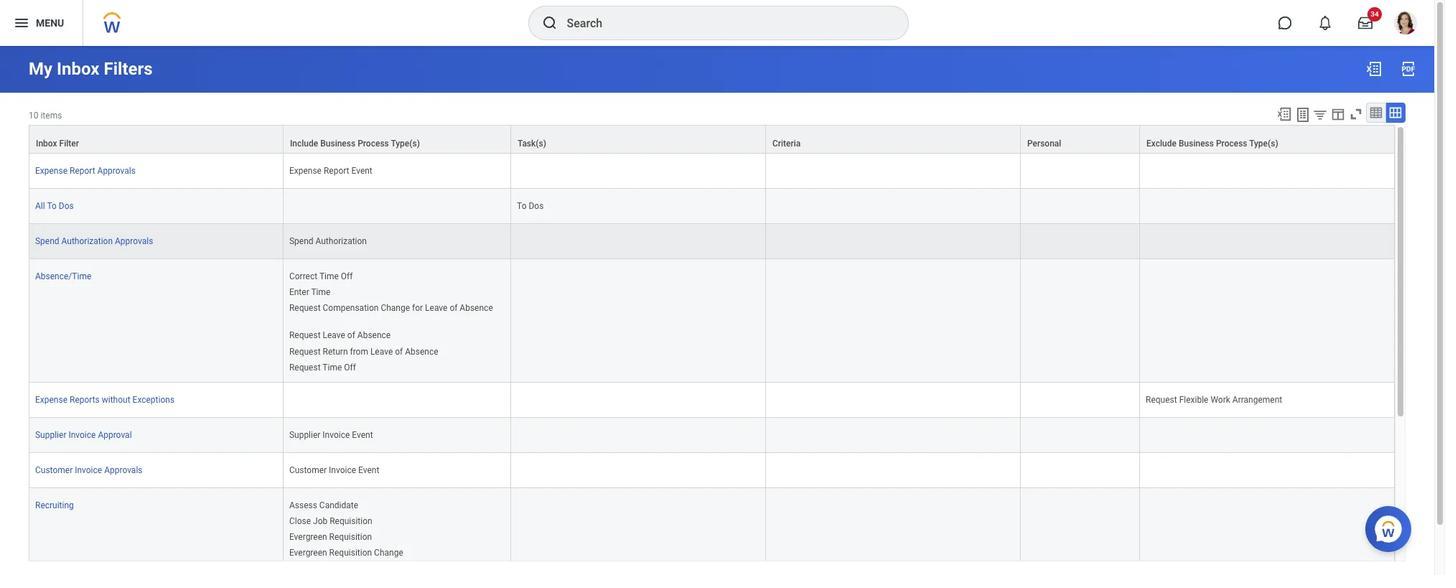 Task type: vqa. For each thing, say whether or not it's contained in the screenshot.
INBOX icon
no



Task type: locate. For each thing, give the bounding box(es) containing it.
0 vertical spatial of
[[450, 303, 458, 313]]

type(s) for include business process type(s)
[[391, 139, 420, 149]]

event inside "element"
[[358, 465, 379, 475]]

personal button
[[1021, 126, 1139, 153]]

toolbar
[[1270, 103, 1406, 125]]

supplier
[[35, 430, 66, 440], [289, 430, 320, 440]]

spend up the correct
[[289, 236, 313, 246]]

1 vertical spatial of
[[347, 331, 355, 341]]

compensation
[[323, 303, 379, 313]]

2 authorization from the left
[[316, 236, 367, 246]]

0 vertical spatial change
[[381, 303, 410, 313]]

items
[[41, 111, 62, 121]]

authorization
[[61, 236, 113, 246], [316, 236, 367, 246]]

time for enter
[[311, 287, 331, 297]]

type(s) inside include business process type(s) popup button
[[391, 139, 420, 149]]

expense reports without exceptions
[[35, 395, 175, 405]]

invoice
[[68, 430, 96, 440], [323, 430, 350, 440], [75, 465, 102, 475], [329, 465, 356, 475]]

task(s) column header
[[511, 125, 766, 154]]

authorization up correct time off element
[[316, 236, 367, 246]]

1 vertical spatial export to excel image
[[1276, 106, 1292, 122]]

authorization inside spend authorization approvals link
[[61, 236, 113, 246]]

of
[[450, 303, 458, 313], [347, 331, 355, 341], [395, 346, 403, 356]]

report
[[70, 166, 95, 176], [324, 166, 349, 176]]

filters
[[104, 59, 153, 79]]

business right exclude
[[1179, 139, 1214, 149]]

1 horizontal spatial export to excel image
[[1366, 60, 1383, 78]]

process right exclude
[[1216, 139, 1247, 149]]

request return from leave of absence
[[289, 346, 438, 356]]

off for correct time off
[[341, 271, 353, 282]]

2 vertical spatial approvals
[[104, 465, 142, 475]]

1 vertical spatial evergreen
[[289, 548, 327, 558]]

1 vertical spatial approvals
[[115, 236, 153, 246]]

include business process type(s) button
[[284, 126, 511, 153]]

1 horizontal spatial leave
[[370, 346, 393, 356]]

inbox right my
[[57, 59, 99, 79]]

absence right for
[[460, 303, 493, 313]]

2 dos from the left
[[529, 201, 544, 211]]

customer for customer invoice approvals
[[35, 465, 73, 475]]

absence up request return from leave of absence element
[[357, 331, 391, 341]]

0 horizontal spatial process
[[358, 139, 389, 149]]

0 vertical spatial evergreen
[[289, 532, 327, 542]]

1 horizontal spatial report
[[324, 166, 349, 176]]

1 vertical spatial event
[[352, 430, 373, 440]]

work
[[1211, 395, 1230, 405]]

criteria button
[[766, 126, 1020, 153]]

approvals
[[97, 166, 136, 176], [115, 236, 153, 246], [104, 465, 142, 475]]

type(s) inside exclude business process type(s) "popup button"
[[1249, 139, 1278, 149]]

0 vertical spatial export to excel image
[[1366, 60, 1383, 78]]

1 vertical spatial absence
[[357, 331, 391, 341]]

customer invoice event element
[[289, 462, 379, 475]]

spend authorization approvals link
[[35, 233, 153, 246]]

request return from leave of absence element
[[289, 344, 438, 356]]

include
[[290, 139, 318, 149]]

spend authorization
[[289, 236, 367, 246]]

event
[[351, 166, 372, 176], [352, 430, 373, 440], [358, 465, 379, 475]]

authorization up absence/time link
[[61, 236, 113, 246]]

export to excel image
[[1366, 60, 1383, 78], [1276, 106, 1292, 122]]

expense
[[35, 166, 68, 176], [289, 166, 322, 176], [35, 395, 68, 405]]

0 horizontal spatial to
[[47, 201, 57, 211]]

requisition down "evergreen requisition"
[[329, 548, 372, 558]]

2 vertical spatial requisition
[[329, 548, 372, 558]]

leave right for
[[425, 303, 448, 313]]

request for request return from leave of absence
[[289, 346, 321, 356]]

9 row from the top
[[29, 488, 1395, 575]]

to dos element
[[517, 198, 544, 211]]

all
[[35, 201, 45, 211]]

candidate
[[319, 500, 358, 510]]

business inside "popup button"
[[1179, 139, 1214, 149]]

return
[[323, 346, 348, 356]]

absence
[[460, 303, 493, 313], [357, 331, 391, 341], [405, 346, 438, 356]]

from
[[350, 346, 368, 356]]

evergreen
[[289, 532, 327, 542], [289, 548, 327, 558]]

type(s)
[[391, 139, 420, 149], [1249, 139, 1278, 149]]

for
[[412, 303, 423, 313]]

all to dos
[[35, 201, 74, 211]]

items selected list for 'row' containing absence/time
[[289, 269, 505, 373]]

process inside "popup button"
[[1216, 139, 1247, 149]]

invoice for supplier invoice event
[[323, 430, 350, 440]]

0 vertical spatial event
[[351, 166, 372, 176]]

approvals for spend authorization approvals
[[115, 236, 153, 246]]

leave
[[425, 303, 448, 313], [323, 331, 345, 341], [370, 346, 393, 356]]

row containing expense reports without exceptions
[[29, 382, 1395, 418]]

correct time off
[[289, 271, 353, 282]]

cell
[[511, 154, 766, 189], [766, 154, 1021, 189], [1021, 154, 1140, 189], [1140, 154, 1395, 189], [284, 189, 511, 224], [766, 189, 1021, 224], [1021, 189, 1140, 224], [1140, 189, 1395, 224], [511, 224, 766, 259], [766, 224, 1021, 259], [1021, 224, 1140, 259], [1140, 224, 1395, 259], [511, 259, 766, 382], [766, 259, 1021, 382], [1021, 259, 1140, 382], [1140, 259, 1395, 382], [284, 382, 511, 418], [511, 382, 766, 418], [766, 382, 1021, 418], [1021, 382, 1140, 418], [511, 418, 766, 453], [766, 418, 1021, 453], [1021, 418, 1140, 453], [1140, 418, 1395, 453], [511, 453, 766, 488], [766, 453, 1021, 488], [1021, 453, 1140, 488], [1140, 453, 1395, 488], [511, 488, 766, 575], [766, 488, 1021, 575], [1021, 488, 1140, 575], [1140, 488, 1395, 575]]

2 row from the top
[[29, 154, 1395, 189]]

row containing inbox filter
[[29, 125, 1395, 154]]

report down filter
[[70, 166, 95, 176]]

1 horizontal spatial dos
[[529, 201, 544, 211]]

0 vertical spatial leave
[[425, 303, 448, 313]]

evergreen for evergreen requisition change
[[289, 548, 327, 558]]

invoice up the "customer invoice event" "element"
[[323, 430, 350, 440]]

business up expense report event element
[[320, 139, 356, 149]]

0 horizontal spatial business
[[320, 139, 356, 149]]

without
[[102, 395, 130, 405]]

inbox
[[57, 59, 99, 79], [36, 139, 57, 149]]

2 spend from the left
[[289, 236, 313, 246]]

event up the "customer invoice event" "element"
[[352, 430, 373, 440]]

1 horizontal spatial spend
[[289, 236, 313, 246]]

event down include business process type(s)
[[351, 166, 372, 176]]

2 vertical spatial event
[[358, 465, 379, 475]]

expense for expense report approvals
[[35, 166, 68, 176]]

2 process from the left
[[1216, 139, 1247, 149]]

1 dos from the left
[[59, 201, 74, 211]]

0 horizontal spatial spend
[[35, 236, 59, 246]]

invoice left approval
[[68, 430, 96, 440]]

click to view/edit grid preferences image
[[1330, 106, 1346, 122]]

my inbox filters main content
[[0, 46, 1434, 575]]

customer up assess
[[289, 465, 327, 475]]

1 horizontal spatial authorization
[[316, 236, 367, 246]]

1 authorization from the left
[[61, 236, 113, 246]]

arrangement
[[1233, 395, 1282, 405]]

1 business from the left
[[320, 139, 356, 149]]

request flexible work arrangement element
[[1146, 392, 1282, 405]]

expense down inbox filter at left
[[35, 166, 68, 176]]

of right from
[[395, 346, 403, 356]]

0 horizontal spatial of
[[347, 331, 355, 341]]

0 vertical spatial items selected list
[[289, 269, 505, 373]]

4 row from the top
[[29, 224, 1395, 259]]

1 type(s) from the left
[[391, 139, 420, 149]]

expense report event
[[289, 166, 372, 176]]

0 vertical spatial absence
[[460, 303, 493, 313]]

exclude business process type(s) button
[[1140, 126, 1394, 153]]

1 vertical spatial leave
[[323, 331, 345, 341]]

evergreen down "evergreen requisition"
[[289, 548, 327, 558]]

2 vertical spatial leave
[[370, 346, 393, 356]]

expense down the include
[[289, 166, 322, 176]]

flexible
[[1179, 395, 1209, 405]]

items selected list containing assess candidate
[[289, 497, 426, 574]]

1 vertical spatial time
[[311, 287, 331, 297]]

1 row from the top
[[29, 125, 1395, 154]]

leave up return at the bottom
[[323, 331, 345, 341]]

2 horizontal spatial absence
[[460, 303, 493, 313]]

1 horizontal spatial supplier
[[289, 430, 320, 440]]

of up from
[[347, 331, 355, 341]]

supplier for supplier invoice event
[[289, 430, 320, 440]]

assess candidate
[[289, 500, 358, 510]]

supplier for supplier invoice approval
[[35, 430, 66, 440]]

exclude
[[1147, 139, 1177, 149]]

menu button
[[0, 0, 83, 46]]

1 horizontal spatial absence
[[405, 346, 438, 356]]

dos down "task(s)"
[[529, 201, 544, 211]]

time
[[319, 271, 339, 282], [311, 287, 331, 297], [323, 362, 342, 372]]

1 horizontal spatial to
[[517, 201, 527, 211]]

request leave of absence element
[[289, 328, 391, 341]]

0 vertical spatial time
[[319, 271, 339, 282]]

evergreen down close
[[289, 532, 327, 542]]

1 horizontal spatial process
[[1216, 139, 1247, 149]]

off for request time off
[[344, 362, 356, 372]]

supplier up customer invoice approvals link
[[35, 430, 66, 440]]

export to excel image left "export to worksheets" image
[[1276, 106, 1292, 122]]

time down correct time off
[[311, 287, 331, 297]]

reports
[[70, 395, 100, 405]]

off up compensation
[[341, 271, 353, 282]]

0 vertical spatial inbox
[[57, 59, 99, 79]]

off down from
[[344, 362, 356, 372]]

1 horizontal spatial type(s)
[[1249, 139, 1278, 149]]

1 vertical spatial requisition
[[329, 532, 372, 542]]

business inside popup button
[[320, 139, 356, 149]]

dos right all
[[59, 201, 74, 211]]

requisition
[[330, 516, 372, 526], [329, 532, 372, 542], [329, 548, 372, 558]]

absence down for
[[405, 346, 438, 356]]

export to excel image left view printable version (pdf) image
[[1366, 60, 1383, 78]]

2 business from the left
[[1179, 139, 1214, 149]]

customer inside "element"
[[289, 465, 327, 475]]

spend down all
[[35, 236, 59, 246]]

row containing absence/time
[[29, 259, 1395, 382]]

8 row from the top
[[29, 453, 1395, 488]]

2 supplier from the left
[[289, 430, 320, 440]]

1 horizontal spatial of
[[395, 346, 403, 356]]

1 spend from the left
[[35, 236, 59, 246]]

1 vertical spatial inbox
[[36, 139, 57, 149]]

spend
[[35, 236, 59, 246], [289, 236, 313, 246]]

evergreen requisition change
[[289, 548, 403, 558]]

assess
[[289, 500, 317, 510]]

2 vertical spatial of
[[395, 346, 403, 356]]

exceptions
[[132, 395, 175, 405]]

time down return at the bottom
[[323, 362, 342, 372]]

expand table image
[[1388, 106, 1403, 120]]

business
[[320, 139, 356, 149], [1179, 139, 1214, 149]]

to
[[47, 201, 57, 211], [517, 201, 527, 211]]

1 vertical spatial items selected list
[[289, 497, 426, 574]]

1 items selected list from the top
[[289, 269, 505, 373]]

report down include business process type(s)
[[324, 166, 349, 176]]

7 row from the top
[[29, 418, 1395, 453]]

of right for
[[450, 303, 458, 313]]

request leave of absence
[[289, 331, 391, 341]]

0 vertical spatial approvals
[[97, 166, 136, 176]]

expense report approvals link
[[35, 163, 136, 176]]

requisition down candidate
[[330, 516, 372, 526]]

request for request compensation change for leave of absence
[[289, 303, 321, 313]]

to down "task(s)"
[[517, 201, 527, 211]]

authorization for spend authorization approvals
[[61, 236, 113, 246]]

0 horizontal spatial report
[[70, 166, 95, 176]]

change for requisition
[[374, 548, 403, 558]]

requisition for evergreen requisition change
[[329, 548, 372, 558]]

0 vertical spatial off
[[341, 271, 353, 282]]

invoice up candidate
[[329, 465, 356, 475]]

inbox left filter
[[36, 139, 57, 149]]

dos
[[59, 201, 74, 211], [529, 201, 544, 211]]

supplier up the "customer invoice event" "element"
[[289, 430, 320, 440]]

row
[[29, 125, 1395, 154], [29, 154, 1395, 189], [29, 189, 1395, 224], [29, 224, 1395, 259], [29, 259, 1395, 382], [29, 382, 1395, 418], [29, 418, 1395, 453], [29, 453, 1395, 488], [29, 488, 1395, 575]]

invoice down supplier invoice approval
[[75, 465, 102, 475]]

assess candidate element
[[289, 497, 358, 510]]

authorization inside spend authorization 'element'
[[316, 236, 367, 246]]

to right all
[[47, 201, 57, 211]]

6 row from the top
[[29, 382, 1395, 418]]

event down 'supplier invoice event'
[[358, 465, 379, 475]]

process
[[358, 139, 389, 149], [1216, 139, 1247, 149]]

leave right from
[[370, 346, 393, 356]]

supplier invoice approval
[[35, 430, 132, 440]]

1 evergreen from the top
[[289, 532, 327, 542]]

requisition up evergreen requisition change element
[[329, 532, 372, 542]]

1 supplier from the left
[[35, 430, 66, 440]]

2 report from the left
[[324, 166, 349, 176]]

0 horizontal spatial authorization
[[61, 236, 113, 246]]

change
[[381, 303, 410, 313], [374, 548, 403, 558]]

event for customer invoice event
[[358, 465, 379, 475]]

request compensation change for leave of absence element
[[289, 300, 493, 313]]

expense left reports at left
[[35, 395, 68, 405]]

justify image
[[13, 14, 30, 32]]

search image
[[541, 14, 558, 32]]

expense for expense report event
[[289, 166, 322, 176]]

customer invoice event
[[289, 465, 379, 475]]

items selected list containing correct time off
[[289, 269, 505, 373]]

3 row from the top
[[29, 189, 1395, 224]]

table image
[[1369, 106, 1383, 120]]

close
[[289, 516, 311, 526]]

items selected list for 'row' containing recruiting
[[289, 497, 426, 574]]

0 horizontal spatial type(s)
[[391, 139, 420, 149]]

1 horizontal spatial customer
[[289, 465, 327, 475]]

1 report from the left
[[70, 166, 95, 176]]

expense reports without exceptions link
[[35, 392, 175, 405]]

evergreen for evergreen requisition
[[289, 532, 327, 542]]

1 vertical spatial off
[[344, 362, 356, 372]]

request
[[289, 303, 321, 313], [289, 331, 321, 341], [289, 346, 321, 356], [289, 362, 321, 372], [1146, 395, 1177, 405]]

event for supplier invoice event
[[352, 430, 373, 440]]

0 horizontal spatial dos
[[59, 201, 74, 211]]

invoice inside "element"
[[329, 465, 356, 475]]

1 horizontal spatial business
[[1179, 139, 1214, 149]]

spend inside 'element'
[[289, 236, 313, 246]]

items selected list
[[289, 269, 505, 373], [289, 497, 426, 574]]

filter
[[59, 139, 79, 149]]

2 horizontal spatial of
[[450, 303, 458, 313]]

process up expense report event element
[[358, 139, 389, 149]]

2 type(s) from the left
[[1249, 139, 1278, 149]]

0 horizontal spatial supplier
[[35, 430, 66, 440]]

customer
[[35, 465, 73, 475], [289, 465, 327, 475]]

customer up 'recruiting' "link"
[[35, 465, 73, 475]]

2 evergreen from the top
[[289, 548, 327, 558]]

0 horizontal spatial customer
[[35, 465, 73, 475]]

1 vertical spatial change
[[374, 548, 403, 558]]

1 customer from the left
[[35, 465, 73, 475]]

0 horizontal spatial export to excel image
[[1276, 106, 1292, 122]]

2 items selected list from the top
[[289, 497, 426, 574]]

1 process from the left
[[358, 139, 389, 149]]

2 vertical spatial time
[[323, 362, 342, 372]]

5 row from the top
[[29, 259, 1395, 382]]

2 customer from the left
[[289, 465, 327, 475]]

off
[[341, 271, 353, 282], [344, 362, 356, 372]]

criteria
[[772, 139, 801, 149]]

process inside popup button
[[358, 139, 389, 149]]

time up enter time element
[[319, 271, 339, 282]]



Task type: describe. For each thing, give the bounding box(es) containing it.
request for request flexible work arrangement
[[1146, 395, 1177, 405]]

toolbar inside my inbox filters main content
[[1270, 103, 1406, 125]]

request compensation change for leave of absence
[[289, 303, 493, 313]]

enter
[[289, 287, 309, 297]]

row containing recruiting
[[29, 488, 1395, 575]]

approvals for expense report approvals
[[97, 166, 136, 176]]

approvals for customer invoice approvals
[[104, 465, 142, 475]]

request time off
[[289, 362, 356, 372]]

supplier invoice event
[[289, 430, 373, 440]]

process for include business process type(s)
[[358, 139, 389, 149]]

task(s) button
[[511, 126, 765, 153]]

correct
[[289, 271, 317, 282]]

task(s)
[[518, 139, 546, 149]]

spend authorization approvals
[[35, 236, 153, 246]]

process for exclude business process type(s)
[[1216, 139, 1247, 149]]

customer invoice approvals link
[[35, 462, 142, 475]]

customer for customer invoice event
[[289, 465, 327, 475]]

inbox filter
[[36, 139, 79, 149]]

business for include
[[320, 139, 356, 149]]

menu
[[36, 17, 64, 28]]

business for exclude
[[1179, 139, 1214, 149]]

view printable version (pdf) image
[[1400, 60, 1417, 78]]

inbox large image
[[1358, 16, 1373, 30]]

close job requisition
[[289, 516, 372, 526]]

10
[[29, 111, 38, 121]]

recruiting
[[35, 500, 74, 510]]

spend for spend authorization approvals
[[35, 236, 59, 246]]

row containing customer invoice approvals
[[29, 453, 1395, 488]]

exclude business process type(s)
[[1147, 139, 1278, 149]]

enter time element
[[289, 284, 331, 297]]

request for request time off
[[289, 362, 321, 372]]

report for event
[[324, 166, 349, 176]]

0 horizontal spatial absence
[[357, 331, 391, 341]]

2 horizontal spatial leave
[[425, 303, 448, 313]]

personal
[[1027, 139, 1061, 149]]

expense report event element
[[289, 163, 372, 176]]

0 vertical spatial requisition
[[330, 516, 372, 526]]

type(s) for exclude business process type(s)
[[1249, 139, 1278, 149]]

2 vertical spatial absence
[[405, 346, 438, 356]]

all to dos link
[[35, 198, 74, 211]]

request flexible work arrangement
[[1146, 395, 1282, 405]]

evergreen requisition element
[[289, 529, 372, 542]]

include business process type(s)
[[290, 139, 420, 149]]

export to worksheets image
[[1294, 106, 1312, 123]]

authorization for spend authorization
[[316, 236, 367, 246]]

10 items
[[29, 111, 62, 121]]

34
[[1371, 10, 1379, 18]]

Search Workday  search field
[[567, 7, 878, 39]]

recruiting link
[[35, 497, 74, 510]]

request for request leave of absence
[[289, 331, 321, 341]]

supplier invoice approval link
[[35, 427, 132, 440]]

export to excel image for 10 items
[[1276, 106, 1292, 122]]

fullscreen image
[[1348, 106, 1364, 122]]

job
[[313, 516, 328, 526]]

my
[[29, 59, 52, 79]]

export to excel image for my inbox filters
[[1366, 60, 1383, 78]]

expense report approvals
[[35, 166, 136, 176]]

spend authorization element
[[289, 233, 367, 246]]

row containing expense report approvals
[[29, 154, 1395, 189]]

approval
[[98, 430, 132, 440]]

2 to from the left
[[517, 201, 527, 211]]

time for request
[[323, 362, 342, 372]]

row containing supplier invoice approval
[[29, 418, 1395, 453]]

absence/time link
[[35, 269, 91, 282]]

customer invoice approvals
[[35, 465, 142, 475]]

absence/time
[[35, 271, 91, 282]]

evergreen requisition
[[289, 532, 372, 542]]

event for expense report event
[[351, 166, 372, 176]]

select to filter grid data image
[[1312, 107, 1328, 122]]

report for approvals
[[70, 166, 95, 176]]

spend for spend authorization
[[289, 236, 313, 246]]

1 to from the left
[[47, 201, 57, 211]]

correct time off element
[[289, 269, 353, 282]]

close job requisition element
[[289, 513, 372, 526]]

my inbox filters
[[29, 59, 153, 79]]

invoice for customer invoice approvals
[[75, 465, 102, 475]]

invoice for customer invoice event
[[329, 465, 356, 475]]

to dos
[[517, 201, 544, 211]]

supplier invoice event element
[[289, 427, 373, 440]]

invoice for supplier invoice approval
[[68, 430, 96, 440]]

evergreen requisition change element
[[289, 545, 403, 558]]

requisition for evergreen requisition
[[329, 532, 372, 542]]

0 horizontal spatial leave
[[323, 331, 345, 341]]

time for correct
[[319, 271, 339, 282]]

change for compensation
[[381, 303, 410, 313]]

notifications large image
[[1318, 16, 1332, 30]]

row containing all to dos
[[29, 189, 1395, 224]]

request time off element
[[289, 359, 356, 372]]

inbox inside popup button
[[36, 139, 57, 149]]

inbox filter button
[[29, 126, 283, 153]]

enter time
[[289, 287, 331, 297]]

34 button
[[1350, 7, 1382, 39]]

profile logan mcneil image
[[1394, 11, 1417, 37]]

expense for expense reports without exceptions
[[35, 395, 68, 405]]

row containing spend authorization approvals
[[29, 224, 1395, 259]]



